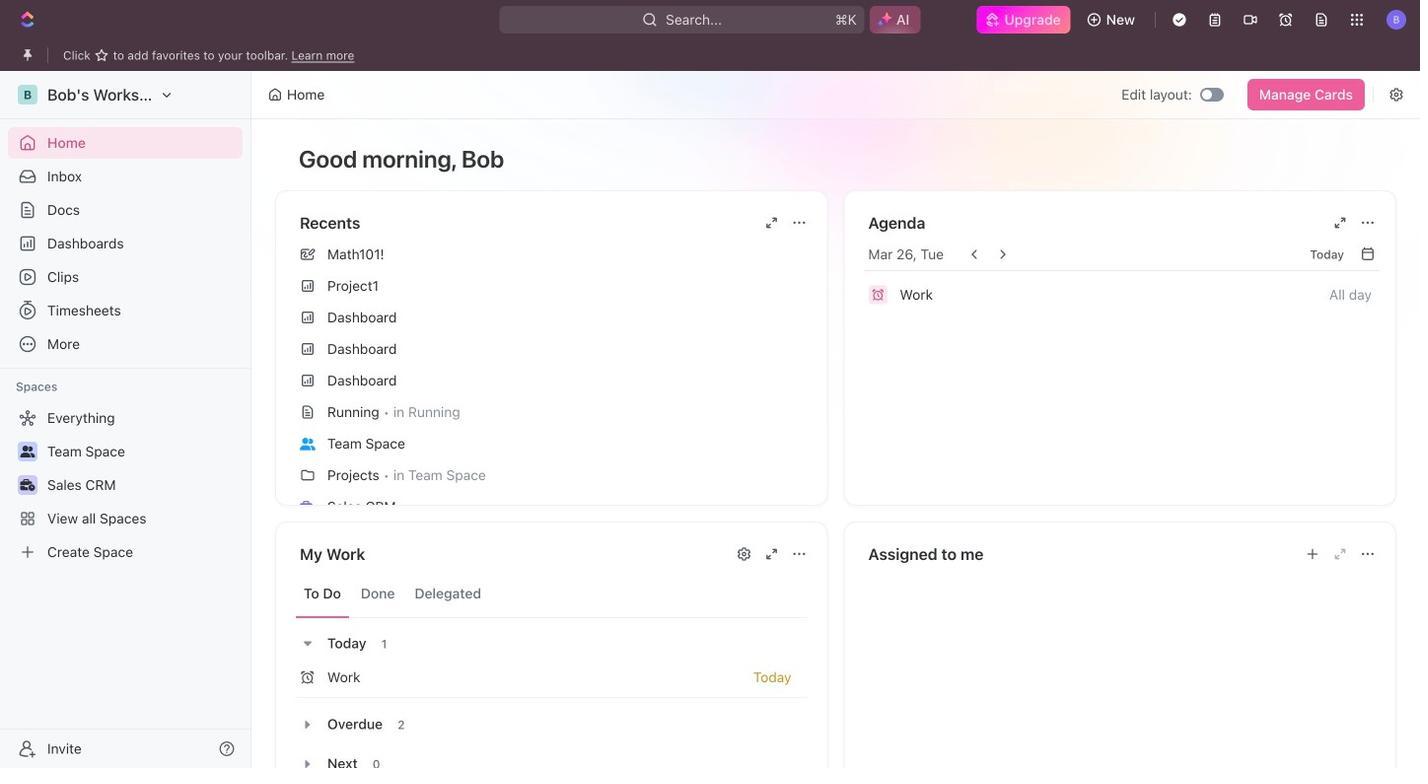 Task type: describe. For each thing, give the bounding box(es) containing it.
bob's workspace, , element
[[18, 85, 37, 105]]

sidebar navigation
[[0, 71, 256, 769]]

business time image
[[300, 501, 316, 514]]

user group image
[[300, 438, 316, 450]]

tree inside sidebar navigation
[[8, 403, 243, 568]]



Task type: vqa. For each thing, say whether or not it's contained in the screenshot.
'Jeremy Miller's Workspace, ,' element on the top of the page
no



Task type: locate. For each thing, give the bounding box(es) containing it.
tree
[[8, 403, 243, 568]]

tab list
[[296, 570, 807, 619]]

business time image
[[20, 479, 35, 491]]

user group image
[[20, 446, 35, 458]]



